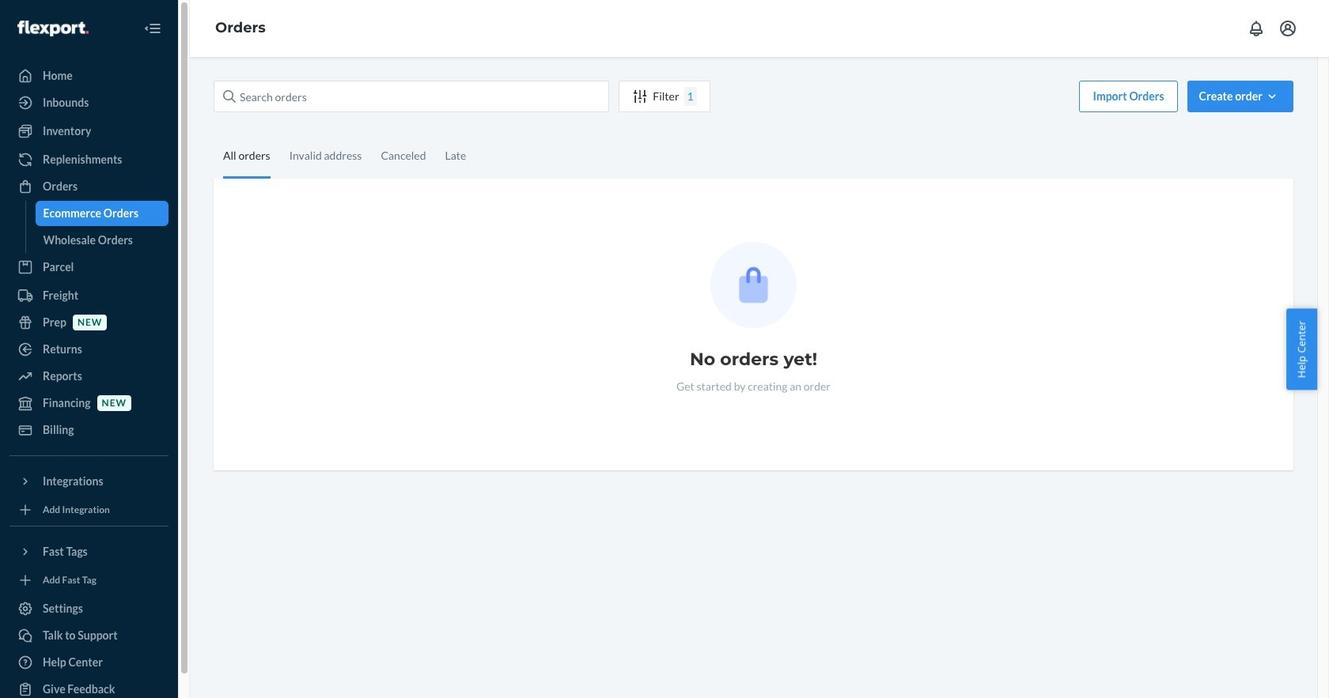 Task type: locate. For each thing, give the bounding box(es) containing it.
empty list image
[[711, 242, 797, 328]]

Search orders text field
[[214, 81, 609, 112]]



Task type: vqa. For each thing, say whether or not it's contained in the screenshot.
CLOSE NAVIGATION icon
yes



Task type: describe. For each thing, give the bounding box(es) containing it.
open notifications image
[[1247, 19, 1266, 38]]

flexport logo image
[[17, 20, 88, 36]]

open account menu image
[[1279, 19, 1298, 38]]

search image
[[223, 90, 236, 103]]

close navigation image
[[143, 19, 162, 38]]



